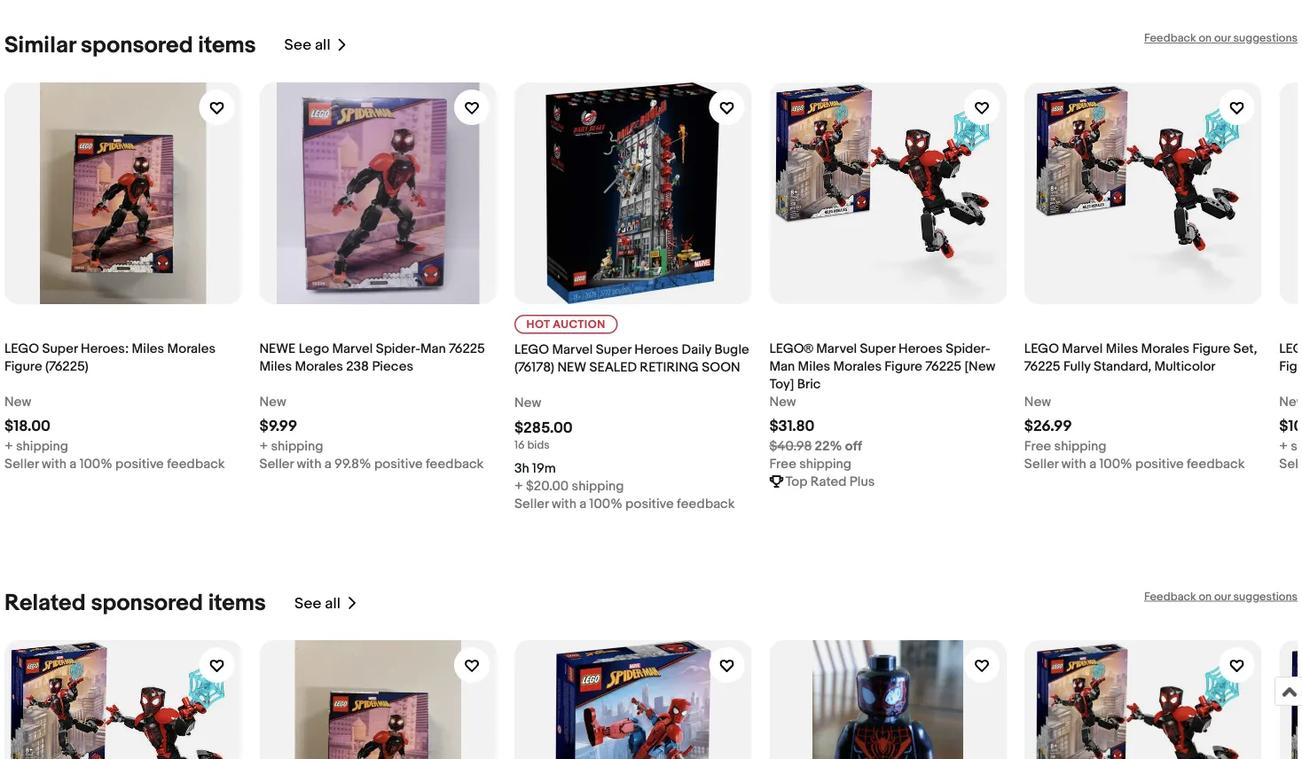 Task type: describe. For each thing, give the bounding box(es) containing it.
seller for $18.00
[[4, 456, 39, 472]]

feedback on our suggestions link for related sponsored items
[[1145, 590, 1298, 604]]

marvel for lego® marvel super heroes spider- man miles morales figure 76225 [new toy] bric new $31.80 $40.98 22% off free shipping
[[817, 340, 857, 356]]

22%
[[815, 438, 843, 454]]

plus
[[850, 474, 875, 489]]

see for related sponsored items
[[295, 595, 322, 613]]

$285.00
[[515, 418, 573, 437]]

man inside lego® marvel super heroes spider- man miles morales figure 76225 [new toy] bric new $31.80 $40.98 22% off free shipping
[[770, 358, 795, 374]]

shipping inside lego® marvel super heroes spider- man miles morales figure 76225 [new toy] bric new $31.80 $40.98 22% off free shipping
[[800, 456, 852, 472]]

all for similar sponsored items
[[315, 36, 331, 55]]

top rated plus
[[786, 474, 875, 489]]

+ $20.00 shipping text field
[[515, 478, 624, 495]]

with for $9.99
[[297, 456, 322, 472]]

new inside 'new $285.00 16 bids 3h 19m + $20.00 shipping seller with a 100% positive feedback'
[[515, 395, 542, 411]]

fully
[[1064, 358, 1091, 374]]

new $18.00 + shipping seller with a 100% positive feedback
[[4, 394, 225, 472]]

3h 19m text field
[[515, 460, 556, 478]]

heroes for lego marvel super heroes daily bugle (76178) new sealed retiring soon
[[635, 342, 679, 358]]

a for $9.99
[[325, 456, 332, 472]]

heroes for lego® marvel super heroes spider- man miles morales figure 76225 [new toy] bric new $31.80 $40.98 22% off free shipping
[[899, 340, 943, 356]]

3h
[[515, 461, 530, 477]]

76225 inside lego marvel miles morales figure set, 76225 fully standard, multicolor
[[1025, 358, 1061, 374]]

lego
[[299, 340, 329, 356]]

with for $18.00
[[42, 456, 67, 472]]

toy]
[[770, 376, 795, 392]]

marvel inside the newe lego marvel spider-man 76225 miles morales 238 pieces
[[332, 340, 373, 356]]

new
[[558, 359, 587, 375]]

$9.99 text field
[[260, 417, 298, 436]]

on for similar sponsored items
[[1199, 32, 1212, 45]]

our for similar sponsored items
[[1215, 32, 1232, 45]]

new text field for $26.99
[[1025, 393, 1052, 411]]

seller inside 'new $285.00 16 bids 3h 19m + $20.00 shipping seller with a 100% positive feedback'
[[515, 496, 549, 512]]

$26.99 text field
[[1025, 417, 1073, 436]]

(76178)
[[515, 359, 555, 375]]

feedback on our suggestions for similar sponsored items
[[1145, 32, 1298, 45]]

morales inside lego® marvel super heroes spider- man miles morales figure 76225 [new toy] bric new $31.80 $40.98 22% off free shipping
[[834, 358, 882, 374]]

new $285.00 16 bids 3h 19m + $20.00 shipping seller with a 100% positive feedback
[[515, 395, 735, 512]]

$26.99
[[1025, 417, 1073, 436]]

heroes:
[[81, 340, 129, 356]]

16 bids text field
[[515, 438, 550, 452]]

retiring
[[640, 359, 699, 375]]

100% inside 'new $285.00 16 bids 3h 19m + $20.00 shipping seller with a 100% positive feedback'
[[590, 496, 623, 512]]

Selle text field
[[1280, 455, 1303, 473]]

new for $9.99
[[260, 394, 286, 410]]

positive for $9.99
[[374, 456, 423, 472]]

new $26.99 free shipping seller with a 100% positive feedback
[[1025, 394, 1246, 472]]

multicolor
[[1155, 358, 1216, 374]]

spider- inside the newe lego marvel spider-man 76225 miles morales 238 pieces
[[376, 340, 421, 356]]

76225 inside the newe lego marvel spider-man 76225 miles morales 238 pieces
[[449, 340, 485, 356]]

76225 inside lego® marvel super heroes spider- man miles morales figure 76225 [new toy] bric new $31.80 $40.98 22% off free shipping
[[926, 358, 962, 374]]

see all for similar sponsored items
[[284, 36, 331, 55]]

+ for $9.99
[[260, 438, 268, 454]]

sponsored for similar
[[81, 32, 193, 59]]

super for lego marvel super heroes daily bugle (76178) new sealed retiring soon
[[596, 342, 632, 358]]

238
[[346, 358, 369, 374]]

lego® marvel super heroes spider- man miles morales figure 76225 [new toy] bric new $31.80 $40.98 22% off free shipping
[[770, 340, 996, 472]]

See all text field
[[295, 595, 341, 613]]

a inside 'new $285.00 16 bids 3h 19m + $20.00 shipping seller with a 100% positive feedback'
[[580, 496, 587, 512]]

seller for $9.99
[[260, 456, 294, 472]]

figure inside lego super heroes: miles morales figure (76225)
[[4, 358, 42, 374]]

rated
[[811, 474, 847, 489]]

miles inside lego® marvel super heroes spider- man miles morales figure 76225 [new toy] bric new $31.80 $40.98 22% off free shipping
[[798, 358, 831, 374]]

newe lego marvel spider-man 76225 miles morales 238 pieces
[[260, 340, 485, 374]]

lego marvel miles morales figure set, 76225 fully standard, multicolor
[[1025, 340, 1258, 374]]

hot
[[527, 318, 550, 332]]

feedback on our suggestions link for similar sponsored items
[[1145, 32, 1298, 45]]

free inside lego® marvel super heroes spider- man miles morales figure 76225 [new toy] bric new $31.80 $40.98 22% off free shipping
[[770, 456, 797, 472]]

sealed
[[590, 359, 637, 375]]

shipping for $9.99
[[271, 438, 323, 454]]

miles inside lego marvel miles morales figure set, 76225 fully standard, multicolor
[[1106, 340, 1139, 356]]

on for related sponsored items
[[1199, 590, 1212, 604]]

lego for $26.99
[[1025, 340, 1060, 356]]

super for lego® marvel super heroes spider- man miles morales figure 76225 [new toy] bric new $31.80 $40.98 22% off free shipping
[[860, 340, 896, 356]]

marvel for lego marvel super heroes daily bugle (76178) new sealed retiring soon
[[552, 342, 593, 358]]

$40.98
[[770, 438, 812, 454]]

$285.00 text field
[[515, 418, 573, 437]]

see all for related sponsored items
[[295, 595, 341, 613]]

bugle
[[715, 342, 750, 358]]

positive for $18.00
[[115, 456, 164, 472]]

pieces
[[372, 358, 414, 374]]

marvel for lego marvel miles morales figure set, 76225 fully standard, multicolor
[[1063, 340, 1103, 356]]

16
[[515, 438, 525, 452]]



Task type: locate. For each thing, give the bounding box(es) containing it.
new inside new $9.99 + shipping seller with a 99.8% positive feedback
[[260, 394, 286, 410]]

new text field up $26.99 text box
[[1025, 393, 1052, 411]]

related
[[4, 590, 86, 618]]

1 horizontal spatial free
[[1025, 438, 1052, 454]]

+ left the sh
[[1280, 438, 1289, 454]]

1 feedback on our suggestions from the top
[[1145, 32, 1298, 45]]

super right lego®
[[860, 340, 896, 356]]

new inside new $18.00 + shipping seller with a 100% positive feedback
[[4, 394, 31, 410]]

new text field for $9.99
[[260, 393, 286, 411]]

1 vertical spatial items
[[208, 590, 266, 618]]

1 suggestions from the top
[[1234, 32, 1298, 45]]

1 horizontal spatial heroes
[[899, 340, 943, 356]]

marvel
[[332, 340, 373, 356], [817, 340, 857, 356], [1063, 340, 1103, 356], [552, 342, 593, 358]]

lego up new text field
[[4, 340, 39, 356]]

super inside lego super heroes: miles morales figure (76225)
[[42, 340, 78, 356]]

0 horizontal spatial free
[[770, 456, 797, 472]]

$10
[[1280, 417, 1303, 436]]

100% for $26.99
[[1100, 456, 1133, 472]]

positive inside new $26.99 free shipping seller with a 100% positive feedback
[[1136, 456, 1184, 472]]

a inside new $26.99 free shipping seller with a 100% positive feedback
[[1090, 456, 1097, 472]]

super up "(76225)"
[[42, 340, 78, 356]]

a inside new $9.99 + shipping seller with a 99.8% positive feedback
[[325, 456, 332, 472]]

seller down $18.00
[[4, 456, 39, 472]]

new text field for $285.00
[[515, 394, 542, 412]]

lego inside lego marvel miles morales figure set, 76225 fully standard, multicolor
[[1025, 340, 1060, 356]]

miles down newe at the top of page
[[260, 358, 292, 374]]

0 vertical spatial on
[[1199, 32, 1212, 45]]

miles
[[132, 340, 164, 356], [1106, 340, 1139, 356], [260, 358, 292, 374], [798, 358, 831, 374]]

shipping right $20.00
[[572, 478, 624, 494]]

new for $26.99
[[1025, 394, 1052, 410]]

a for $26.99
[[1090, 456, 1097, 472]]

soon
[[702, 359, 741, 375]]

1 vertical spatial see
[[295, 595, 322, 613]]

shipping
[[16, 438, 68, 454], [271, 438, 323, 454], [1055, 438, 1107, 454], [800, 456, 852, 472], [572, 478, 624, 494]]

seller for $26.99
[[1025, 456, 1059, 472]]

with for $26.99
[[1062, 456, 1087, 472]]

shipping down 22%
[[800, 456, 852, 472]]

$31.80 text field
[[770, 417, 815, 436]]

marvel up new
[[552, 342, 593, 358]]

bric
[[798, 376, 821, 392]]

0 horizontal spatial spider-
[[376, 340, 421, 356]]

seller down $9.99 text field
[[260, 456, 294, 472]]

+ shipping text field down $18.00
[[4, 437, 68, 455]]

items
[[198, 32, 256, 59], [208, 590, 266, 618]]

1 vertical spatial feedback
[[1145, 590, 1197, 604]]

feedback on our suggestions link
[[1145, 32, 1298, 45], [1145, 590, 1298, 604]]

marvel inside lego® marvel super heroes spider- man miles morales figure 76225 [new toy] bric new $31.80 $40.98 22% off free shipping
[[817, 340, 857, 356]]

0 vertical spatial free
[[1025, 438, 1052, 454]]

with inside new $26.99 free shipping seller with a 100% positive feedback
[[1062, 456, 1087, 472]]

1 vertical spatial all
[[325, 595, 341, 613]]

1 vertical spatial our
[[1215, 590, 1232, 604]]

Free shipping text field
[[1025, 437, 1107, 455]]

spider- up [new
[[946, 340, 991, 356]]

Seller with a 99.8% positive feedback text field
[[260, 455, 484, 473]]

figure inside lego marvel miles morales figure set, 76225 fully standard, multicolor
[[1193, 340, 1231, 356]]

lego inside lego marvel super heroes daily bugle (76178) new sealed retiring soon
[[515, 342, 549, 358]]

2 horizontal spatial 76225
[[1025, 358, 1061, 374]]

previous price $40.98 22% off text field
[[770, 437, 863, 455]]

miles inside the newe lego marvel spider-man 76225 miles morales 238 pieces
[[260, 358, 292, 374]]

items left see all text box
[[198, 32, 256, 59]]

new up $18.00 text box at the left bottom of the page
[[4, 394, 31, 410]]

new text field down toy] at right
[[770, 393, 797, 411]]

0 vertical spatial seller with a 100% positive feedback text field
[[4, 455, 225, 473]]

miles right heroes:
[[132, 340, 164, 356]]

marvel up 238
[[332, 340, 373, 356]]

1 horizontal spatial spider-
[[946, 340, 991, 356]]

suggestions
[[1234, 32, 1298, 45], [1234, 590, 1298, 604]]

shipping down $18.00
[[16, 438, 68, 454]]

Seller with a 100% positive feedback text field
[[4, 455, 225, 473], [515, 495, 735, 513]]

1 vertical spatial on
[[1199, 590, 1212, 604]]

a inside new $18.00 + shipping seller with a 100% positive feedback
[[70, 456, 77, 472]]

hot auction
[[527, 318, 606, 332]]

with down + $20.00 shipping 'text box'
[[552, 496, 577, 512]]

see all link
[[284, 32, 348, 59], [295, 590, 359, 618]]

lego up $26.99
[[1025, 340, 1060, 356]]

feedback inside new $9.99 + shipping seller with a 99.8% positive feedback
[[426, 456, 484, 472]]

New text field
[[260, 393, 286, 411], [770, 393, 797, 411], [1025, 393, 1052, 411], [1280, 393, 1303, 411], [515, 394, 542, 412]]

new $10 + sh selle
[[1280, 394, 1303, 472]]

feedback for $9.99
[[426, 456, 484, 472]]

$31.80
[[770, 417, 815, 436]]

2 our from the top
[[1215, 590, 1232, 604]]

+ inside new $18.00 + shipping seller with a 100% positive feedback
[[4, 438, 13, 454]]

morales inside the newe lego marvel spider-man 76225 miles morales 238 pieces
[[295, 358, 343, 374]]

+ for $10
[[1280, 438, 1289, 454]]

positive inside new $9.99 + shipping seller with a 99.8% positive feedback
[[374, 456, 423, 472]]

man inside the newe lego marvel spider-man 76225 miles morales 238 pieces
[[421, 340, 446, 356]]

positive for $26.99
[[1136, 456, 1184, 472]]

2 feedback from the top
[[1145, 590, 1197, 604]]

0 vertical spatial feedback on our suggestions
[[1145, 32, 1298, 45]]

feedback on our suggestions for related sponsored items
[[1145, 590, 1298, 604]]

Top Rated Plus text field
[[786, 473, 875, 490]]

with down free shipping text box
[[1062, 456, 1087, 472]]

super inside lego® marvel super heroes spider- man miles morales figure 76225 [new toy] bric new $31.80 $40.98 22% off free shipping
[[860, 340, 896, 356]]

1 vertical spatial see all
[[295, 595, 341, 613]]

0 vertical spatial feedback on our suggestions link
[[1145, 32, 1298, 45]]

morales left newe at the top of page
[[167, 340, 216, 356]]

feedback on our suggestions
[[1145, 32, 1298, 45], [1145, 590, 1298, 604]]

lego super heroes: miles morales figure (76225)
[[4, 340, 216, 374]]

shipping for $18.00
[[16, 438, 68, 454]]

all for related sponsored items
[[325, 595, 341, 613]]

auction
[[553, 318, 606, 332]]

morales up off
[[834, 358, 882, 374]]

1 horizontal spatial + shipping text field
[[260, 437, 323, 455]]

+ shipping text field
[[4, 437, 68, 455], [260, 437, 323, 455]]

1 horizontal spatial 100%
[[590, 496, 623, 512]]

shipping for $26.99
[[1055, 438, 1107, 454]]

lego marvel super heroes daily bugle (76178) new sealed retiring soon
[[515, 342, 750, 375]]

spider- inside lego® marvel super heroes spider- man miles morales figure 76225 [new toy] bric new $31.80 $40.98 22% off free shipping
[[946, 340, 991, 356]]

new text field up $285.00 text box
[[515, 394, 542, 412]]

selle
[[1280, 456, 1303, 472]]

+ down 3h
[[515, 478, 523, 494]]

free down $26.99 text box
[[1025, 438, 1052, 454]]

miles up standard,
[[1106, 340, 1139, 356]]

all
[[315, 36, 331, 55], [325, 595, 341, 613]]

see all link for related sponsored items
[[295, 590, 359, 618]]

(76225)
[[45, 358, 89, 374]]

76225
[[449, 340, 485, 356], [926, 358, 962, 374], [1025, 358, 1061, 374]]

2 feedback on our suggestions link from the top
[[1145, 590, 1298, 604]]

with inside 'new $285.00 16 bids 3h 19m + $20.00 shipping seller with a 100% positive feedback'
[[552, 496, 577, 512]]

19m
[[533, 461, 556, 477]]

2 horizontal spatial 100%
[[1100, 456, 1133, 472]]

leg
[[1280, 340, 1303, 374]]

1 horizontal spatial super
[[596, 342, 632, 358]]

0 horizontal spatial 76225
[[449, 340, 485, 356]]

2 horizontal spatial figure
[[1193, 340, 1231, 356]]

marvel inside lego marvel super heroes daily bugle (76178) new sealed retiring soon
[[552, 342, 593, 358]]

0 vertical spatial all
[[315, 36, 331, 55]]

our for related sponsored items
[[1215, 590, 1232, 604]]

0 vertical spatial see all link
[[284, 32, 348, 59]]

+ sh text field
[[1280, 437, 1303, 455]]

seller
[[4, 456, 39, 472], [260, 456, 294, 472], [1025, 456, 1059, 472], [515, 496, 549, 512]]

marvel inside lego marvel miles morales figure set, 76225 fully standard, multicolor
[[1063, 340, 1103, 356]]

+ inside new $9.99 + shipping seller with a 99.8% positive feedback
[[260, 438, 268, 454]]

0 horizontal spatial man
[[421, 340, 446, 356]]

heroes inside lego marvel super heroes daily bugle (76178) new sealed retiring soon
[[635, 342, 679, 358]]

$18.00
[[4, 417, 51, 436]]

+ inside new $10 + sh selle
[[1280, 438, 1289, 454]]

heroes inside lego® marvel super heroes spider- man miles morales figure 76225 [new toy] bric new $31.80 $40.98 22% off free shipping
[[899, 340, 943, 356]]

figure inside lego® marvel super heroes spider- man miles morales figure 76225 [new toy] bric new $31.80 $40.98 22% off free shipping
[[885, 358, 923, 374]]

similar
[[4, 32, 76, 59]]

2 horizontal spatial super
[[860, 340, 896, 356]]

+ down $9.99 text field
[[260, 438, 268, 454]]

sponsored for related
[[91, 590, 203, 618]]

0 horizontal spatial seller with a 100% positive feedback text field
[[4, 455, 225, 473]]

See all text field
[[284, 36, 331, 55]]

daily
[[682, 342, 712, 358]]

feedback for similar sponsored items
[[1145, 32, 1197, 45]]

1 vertical spatial feedback on our suggestions link
[[1145, 590, 1298, 604]]

0 horizontal spatial 100%
[[80, 456, 112, 472]]

$20.00
[[526, 478, 569, 494]]

with down $18.00
[[42, 456, 67, 472]]

2 horizontal spatial lego
[[1025, 340, 1060, 356]]

feedback for related sponsored items
[[1145, 590, 1197, 604]]

super up the sealed
[[596, 342, 632, 358]]

1 vertical spatial feedback on our suggestions
[[1145, 590, 1298, 604]]

new up $285.00 text box
[[515, 395, 542, 411]]

1 vertical spatial man
[[770, 358, 795, 374]]

feedback inside 'new $285.00 16 bids 3h 19m + $20.00 shipping seller with a 100% positive feedback'
[[677, 496, 735, 512]]

new up $10 text field
[[1280, 394, 1303, 410]]

0 horizontal spatial super
[[42, 340, 78, 356]]

miles inside lego super heroes: miles morales figure (76225)
[[132, 340, 164, 356]]

suggestions for related sponsored items
[[1234, 590, 1298, 604]]

+ for $18.00
[[4, 438, 13, 454]]

new $9.99 + shipping seller with a 99.8% positive feedback
[[260, 394, 484, 472]]

$10 text field
[[1280, 417, 1303, 436]]

1 horizontal spatial 76225
[[926, 358, 962, 374]]

new down toy] at right
[[770, 394, 797, 410]]

0 horizontal spatial heroes
[[635, 342, 679, 358]]

1 vertical spatial see all link
[[295, 590, 359, 618]]

shipping down $9.99 text field
[[271, 438, 323, 454]]

marvel up the fully
[[1063, 340, 1103, 356]]

figure up new text field
[[4, 358, 42, 374]]

with left 99.8%
[[297, 456, 322, 472]]

see
[[284, 36, 312, 55], [295, 595, 322, 613]]

0 horizontal spatial + shipping text field
[[4, 437, 68, 455]]

100% for $18.00
[[80, 456, 112, 472]]

newe
[[260, 340, 296, 356]]

related sponsored items
[[4, 590, 266, 618]]

positive inside 'new $285.00 16 bids 3h 19m + $20.00 shipping seller with a 100% positive feedback'
[[626, 496, 674, 512]]

feedback
[[1145, 32, 1197, 45], [1145, 590, 1197, 604]]

morales
[[167, 340, 216, 356], [1142, 340, 1190, 356], [295, 358, 343, 374], [834, 358, 882, 374]]

new text field up $9.99 text field
[[260, 393, 286, 411]]

feedback for $18.00
[[167, 456, 225, 472]]

2 spider- from the left
[[946, 340, 991, 356]]

positive
[[115, 456, 164, 472], [374, 456, 423, 472], [1136, 456, 1184, 472], [626, 496, 674, 512]]

100% inside new $26.99 free shipping seller with a 100% positive feedback
[[1100, 456, 1133, 472]]

free inside new $26.99 free shipping seller with a 100% positive feedback
[[1025, 438, 1052, 454]]

0 horizontal spatial figure
[[4, 358, 42, 374]]

morales up multicolor
[[1142, 340, 1190, 356]]

spider-
[[376, 340, 421, 356], [946, 340, 991, 356]]

our
[[1215, 32, 1232, 45], [1215, 590, 1232, 604]]

2 suggestions from the top
[[1234, 590, 1298, 604]]

super
[[42, 340, 78, 356], [860, 340, 896, 356], [596, 342, 632, 358]]

0 vertical spatial see
[[284, 36, 312, 55]]

morales inside lego super heroes: miles morales figure (76225)
[[167, 340, 216, 356]]

super inside lego marvel super heroes daily bugle (76178) new sealed retiring soon
[[596, 342, 632, 358]]

items for related sponsored items
[[208, 590, 266, 618]]

bids
[[528, 438, 550, 452]]

Free shipping text field
[[770, 455, 852, 473]]

new inside new $26.99 free shipping seller with a 100% positive feedback
[[1025, 394, 1052, 410]]

0 vertical spatial feedback
[[1145, 32, 1197, 45]]

items for similar sponsored items
[[198, 32, 256, 59]]

99.8%
[[335, 456, 371, 472]]

0 vertical spatial suggestions
[[1234, 32, 1298, 45]]

figure left [new
[[885, 358, 923, 374]]

1 + shipping text field from the left
[[4, 437, 68, 455]]

seller down free shipping text box
[[1025, 456, 1059, 472]]

+ down $18.00
[[4, 438, 13, 454]]

1 vertical spatial seller with a 100% positive feedback text field
[[515, 495, 735, 513]]

a for $18.00
[[70, 456, 77, 472]]

new text field for $31.80
[[770, 393, 797, 411]]

new text field for $10
[[1280, 393, 1303, 411]]

on
[[1199, 32, 1212, 45], [1199, 590, 1212, 604]]

miles up 'bric'
[[798, 358, 831, 374]]

1 on from the top
[[1199, 32, 1212, 45]]

1 vertical spatial sponsored
[[91, 590, 203, 618]]

sh
[[1292, 438, 1303, 454]]

standard,
[[1094, 358, 1152, 374]]

100%
[[80, 456, 112, 472], [1100, 456, 1133, 472], [590, 496, 623, 512]]

0 horizontal spatial lego
[[4, 340, 39, 356]]

feedback for $26.99
[[1187, 456, 1246, 472]]

0 vertical spatial see all
[[284, 36, 331, 55]]

1 horizontal spatial figure
[[885, 358, 923, 374]]

new inside lego® marvel super heroes spider- man miles morales figure 76225 [new toy] bric new $31.80 $40.98 22% off free shipping
[[770, 394, 797, 410]]

1 feedback from the top
[[1145, 32, 1197, 45]]

2 on from the top
[[1199, 590, 1212, 604]]

shipping inside new $9.99 + shipping seller with a 99.8% positive feedback
[[271, 438, 323, 454]]

figure up multicolor
[[1193, 340, 1231, 356]]

set,
[[1234, 340, 1258, 356]]

seller down $20.00
[[515, 496, 549, 512]]

lego
[[4, 340, 39, 356], [1025, 340, 1060, 356], [515, 342, 549, 358]]

with inside new $18.00 + shipping seller with a 100% positive feedback
[[42, 456, 67, 472]]

new
[[4, 394, 31, 410], [260, 394, 286, 410], [770, 394, 797, 410], [1025, 394, 1052, 410], [1280, 394, 1303, 410], [515, 395, 542, 411]]

feedback inside new $18.00 + shipping seller with a 100% positive feedback
[[167, 456, 225, 472]]

2 feedback on our suggestions from the top
[[1145, 590, 1298, 604]]

man
[[421, 340, 446, 356], [770, 358, 795, 374]]

seller inside new $26.99 free shipping seller with a 100% positive feedback
[[1025, 456, 1059, 472]]

lego®
[[770, 340, 814, 356]]

1 feedback on our suggestions link from the top
[[1145, 32, 1298, 45]]

$9.99
[[260, 417, 298, 436]]

figure
[[1193, 340, 1231, 356], [4, 358, 42, 374], [885, 358, 923, 374]]

shipping inside 'new $285.00 16 bids 3h 19m + $20.00 shipping seller with a 100% positive feedback'
[[572, 478, 624, 494]]

1 vertical spatial free
[[770, 456, 797, 472]]

see all
[[284, 36, 331, 55], [295, 595, 341, 613]]

1 vertical spatial suggestions
[[1234, 590, 1298, 604]]

heroes
[[899, 340, 943, 356], [635, 342, 679, 358]]

New text field
[[4, 393, 31, 411]]

see for similar sponsored items
[[284, 36, 312, 55]]

free down $40.98
[[770, 456, 797, 472]]

lego inside lego super heroes: miles morales figure (76225)
[[4, 340, 39, 356]]

Seller with a 100% positive feedback text field
[[1025, 455, 1246, 473]]

with inside new $9.99 + shipping seller with a 99.8% positive feedback
[[297, 456, 322, 472]]

1 spider- from the left
[[376, 340, 421, 356]]

similar sponsored items
[[4, 32, 256, 59]]

a
[[70, 456, 77, 472], [325, 456, 332, 472], [1090, 456, 1097, 472], [580, 496, 587, 512]]

free
[[1025, 438, 1052, 454], [770, 456, 797, 472]]

new up $9.99 text field
[[260, 394, 286, 410]]

positive inside new $18.00 + shipping seller with a 100% positive feedback
[[115, 456, 164, 472]]

[new
[[965, 358, 996, 374]]

100% inside new $18.00 + shipping seller with a 100% positive feedback
[[80, 456, 112, 472]]

morales inside lego marvel miles morales figure set, 76225 fully standard, multicolor
[[1142, 340, 1190, 356]]

+ shipping text field for $18.00
[[4, 437, 68, 455]]

feedback
[[167, 456, 225, 472], [426, 456, 484, 472], [1187, 456, 1246, 472], [677, 496, 735, 512]]

new text field up $10 text field
[[1280, 393, 1303, 411]]

1 horizontal spatial seller with a 100% positive feedback text field
[[515, 495, 735, 513]]

new for $18.00
[[4, 394, 31, 410]]

1 horizontal spatial lego
[[515, 342, 549, 358]]

items left see all text field
[[208, 590, 266, 618]]

top
[[786, 474, 808, 489]]

see all link for similar sponsored items
[[284, 32, 348, 59]]

2 + shipping text field from the left
[[260, 437, 323, 455]]

0 vertical spatial sponsored
[[81, 32, 193, 59]]

new up $26.99 text box
[[1025, 394, 1052, 410]]

suggestions for similar sponsored items
[[1234, 32, 1298, 45]]

+
[[4, 438, 13, 454], [260, 438, 268, 454], [1280, 438, 1289, 454], [515, 478, 523, 494]]

lego for $18.00
[[4, 340, 39, 356]]

seller inside new $9.99 + shipping seller with a 99.8% positive feedback
[[260, 456, 294, 472]]

lego up (76178)
[[515, 342, 549, 358]]

1 our from the top
[[1215, 32, 1232, 45]]

shipping inside new $26.99 free shipping seller with a 100% positive feedback
[[1055, 438, 1107, 454]]

morales down lego
[[295, 358, 343, 374]]

$18.00 text field
[[4, 417, 51, 436]]

0 vertical spatial our
[[1215, 32, 1232, 45]]

spider- up pieces
[[376, 340, 421, 356]]

0 vertical spatial man
[[421, 340, 446, 356]]

feedback inside new $26.99 free shipping seller with a 100% positive feedback
[[1187, 456, 1246, 472]]

seller inside new $18.00 + shipping seller with a 100% positive feedback
[[4, 456, 39, 472]]

new for $10
[[1280, 394, 1303, 410]]

+ inside 'new $285.00 16 bids 3h 19m + $20.00 shipping seller with a 100% positive feedback'
[[515, 478, 523, 494]]

shipping inside new $18.00 + shipping seller with a 100% positive feedback
[[16, 438, 68, 454]]

+ shipping text field down $9.99 text field
[[260, 437, 323, 455]]

marvel up 'bric'
[[817, 340, 857, 356]]

sponsored
[[81, 32, 193, 59], [91, 590, 203, 618]]

off
[[846, 438, 863, 454]]

1 horizontal spatial man
[[770, 358, 795, 374]]

+ shipping text field for $9.99
[[260, 437, 323, 455]]

shipping down $26.99 text box
[[1055, 438, 1107, 454]]

with
[[42, 456, 67, 472], [297, 456, 322, 472], [1062, 456, 1087, 472], [552, 496, 577, 512]]

0 vertical spatial items
[[198, 32, 256, 59]]



Task type: vqa. For each thing, say whether or not it's contained in the screenshot.
Comment? link
no



